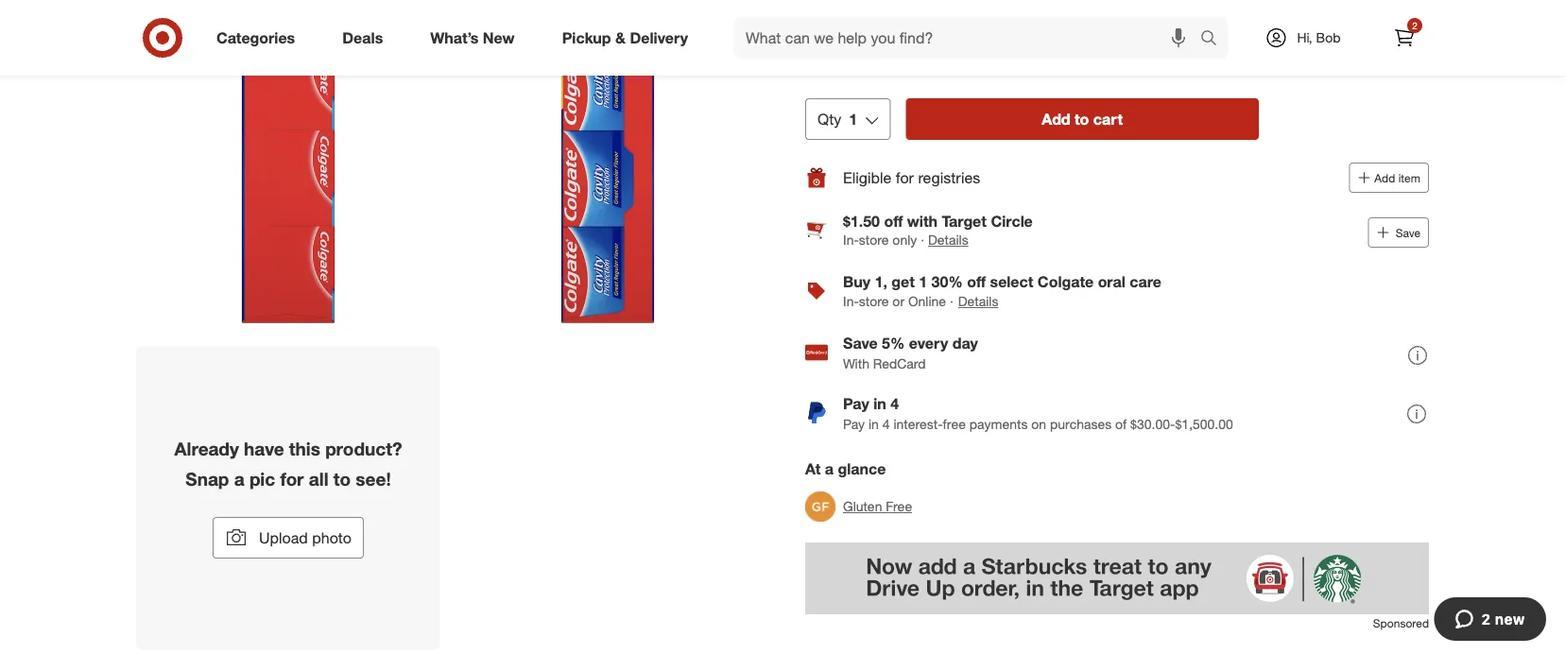 Task type: locate. For each thing, give the bounding box(es) containing it.
4
[[891, 394, 899, 412], [883, 416, 890, 432]]

details button
[[928, 231, 969, 250], [958, 291, 1000, 312]]

for right "hours"
[[952, 56, 970, 74]]

to
[[1075, 110, 1090, 128], [334, 468, 351, 490]]

colgate cavity protection fluoride toothpaste - great regular flavor, 5 of 7 image
[[136, 27, 441, 331]]

5%
[[882, 333, 905, 352]]

0 vertical spatial 1
[[849, 110, 858, 128]]

1 vertical spatial add
[[1375, 171, 1396, 185]]

1 horizontal spatial to
[[1075, 110, 1090, 128]]

for right eligible
[[896, 168, 914, 187]]

la
[[882, 26, 901, 45]]

save down item
[[1396, 226, 1421, 240]]

1 horizontal spatial add
[[1375, 171, 1396, 185]]

0 vertical spatial in
[[874, 394, 887, 412]]

1 horizontal spatial save
[[1396, 226, 1421, 240]]

0 horizontal spatial for
[[280, 468, 304, 490]]

∙ right "only"
[[921, 232, 925, 248]]

4 up interest-
[[891, 394, 899, 412]]

deals
[[342, 28, 383, 47]]

0 horizontal spatial 2
[[897, 56, 905, 74]]

gluten free button
[[806, 486, 912, 528]]

circle
[[991, 212, 1033, 230]]

1 horizontal spatial off
[[967, 272, 986, 291]]

image gallery element
[[136, 0, 760, 651]]

details down buy 1, get 1 30% off select colgate oral care link
[[958, 293, 999, 310]]

2 horizontal spatial for
[[952, 56, 970, 74]]

within
[[853, 56, 893, 74]]

pick
[[806, 26, 837, 45]]

pickup
[[562, 28, 611, 47]]

2 right bob
[[1413, 19, 1418, 31]]

upload
[[259, 529, 308, 547]]

see!
[[356, 468, 391, 490]]

buy 1, get 1 30% off select colgate oral care link
[[843, 272, 1162, 291]]

product?
[[325, 438, 402, 460]]

this
[[289, 438, 320, 460]]

a inside already have this product? snap a pic for all to see!
[[234, 468, 245, 490]]

in-
[[843, 232, 859, 248], [843, 293, 859, 310]]

or
[[893, 293, 905, 310]]

sunset
[[906, 26, 955, 45]]

1 vertical spatial 4
[[883, 416, 890, 432]]

in left interest-
[[869, 416, 879, 432]]

details inside the $1.50 off with target circle in-store only ∙ details
[[928, 232, 969, 248]]

for left all
[[280, 468, 304, 490]]

pay
[[843, 394, 870, 412], [843, 416, 865, 432]]

1 vertical spatial 1
[[919, 272, 928, 291]]

0 horizontal spatial 4
[[883, 416, 890, 432]]

0 horizontal spatial save
[[843, 333, 878, 352]]

pay down with
[[843, 394, 870, 412]]

2
[[1413, 19, 1418, 31], [897, 56, 905, 74]]

pay up glance
[[843, 416, 865, 432]]

cart
[[1094, 110, 1123, 128]]

&
[[615, 28, 626, 47]]

2 left "hours"
[[897, 56, 905, 74]]

2 vertical spatial for
[[280, 468, 304, 490]]

search button
[[1192, 17, 1238, 62]]

0 vertical spatial in-
[[843, 232, 859, 248]]

1 right qty
[[849, 110, 858, 128]]

1 vertical spatial 2
[[897, 56, 905, 74]]

1 vertical spatial pay
[[843, 416, 865, 432]]

add left cart
[[1042, 110, 1071, 128]]

a left pic
[[234, 468, 245, 490]]

in down redcard
[[874, 394, 887, 412]]

0 vertical spatial ∙
[[921, 232, 925, 248]]

details button down target
[[928, 231, 969, 250]]

1 vertical spatial for
[[896, 168, 914, 187]]

1 vertical spatial details button
[[958, 291, 1000, 312]]

a
[[825, 460, 834, 478], [234, 468, 245, 490]]

to left cart
[[1075, 110, 1090, 128]]

1 vertical spatial save
[[843, 333, 878, 352]]

0 vertical spatial to
[[1075, 110, 1090, 128]]

1 vertical spatial ∙
[[950, 293, 954, 310]]

in- inside buy 1, get 1 30% off select colgate oral care in-store or online ∙ details
[[843, 293, 859, 310]]

1 vertical spatial to
[[334, 468, 351, 490]]

all
[[309, 468, 329, 490]]

free
[[886, 498, 912, 515]]

1 horizontal spatial 2
[[1413, 19, 1418, 31]]

add for add to cart
[[1042, 110, 1071, 128]]

2 in- from the top
[[843, 293, 859, 310]]

in
[[874, 394, 887, 412], [869, 416, 879, 432]]

4 left interest-
[[883, 416, 890, 432]]

pick up at la sunset
[[806, 26, 955, 45]]

1 horizontal spatial 4
[[891, 394, 899, 412]]

details down target
[[928, 232, 969, 248]]

0 vertical spatial details
[[928, 232, 969, 248]]

deals element
[[806, 201, 1430, 323]]

online
[[909, 293, 946, 310]]

details button down buy 1, get 1 30% off select colgate oral care link
[[958, 291, 1000, 312]]

0 horizontal spatial a
[[234, 468, 245, 490]]

1 vertical spatial in
[[869, 416, 879, 432]]

0 vertical spatial 4
[[891, 394, 899, 412]]

add for add item
[[1375, 171, 1396, 185]]

in- down $1.50
[[843, 232, 859, 248]]

0 horizontal spatial add
[[1042, 110, 1071, 128]]

1 in- from the top
[[843, 232, 859, 248]]

delivery
[[630, 28, 688, 47]]

1
[[849, 110, 858, 128], [919, 272, 928, 291]]

inside
[[1024, 56, 1063, 74]]

add left item
[[1375, 171, 1396, 185]]

∙
[[921, 232, 925, 248], [950, 293, 954, 310]]

1 right the get
[[919, 272, 928, 291]]

0 horizontal spatial off
[[884, 212, 903, 230]]

off
[[884, 212, 903, 230], [967, 272, 986, 291]]

on
[[1032, 416, 1047, 432]]

off right 30%
[[967, 272, 986, 291]]

a right at
[[825, 460, 834, 478]]

1 vertical spatial store
[[859, 232, 889, 248]]

store inside buy 1, get 1 30% off select colgate oral care in-store or online ∙ details
[[859, 293, 889, 310]]

snap
[[186, 468, 229, 490]]

0 vertical spatial pay
[[843, 394, 870, 412]]

store down 1, in the right of the page
[[859, 293, 889, 310]]

with
[[843, 355, 870, 372]]

la sunset button
[[882, 25, 955, 46]]

1 vertical spatial off
[[967, 272, 986, 291]]

details
[[928, 232, 969, 248], [958, 293, 999, 310]]

pickup
[[974, 56, 1019, 74]]

add to cart button
[[906, 98, 1259, 140]]

0 vertical spatial add
[[1042, 110, 1071, 128]]

search
[[1192, 30, 1238, 49]]

at
[[806, 460, 821, 478]]

0 horizontal spatial to
[[334, 468, 351, 490]]

save inside button
[[1396, 226, 1421, 240]]

hi,
[[1298, 29, 1313, 46]]

day
[[953, 333, 978, 352]]

save up with
[[843, 333, 878, 352]]

1 horizontal spatial ∙
[[950, 293, 954, 310]]

off up "only"
[[884, 212, 903, 230]]

to right all
[[334, 468, 351, 490]]

1 vertical spatial in-
[[843, 293, 859, 310]]

have
[[244, 438, 284, 460]]

for
[[952, 56, 970, 74], [896, 168, 914, 187], [280, 468, 304, 490]]

store right the at the top right of page
[[1093, 56, 1128, 74]]

store down $1.50
[[859, 232, 889, 248]]

1 horizontal spatial 1
[[919, 272, 928, 291]]

0 horizontal spatial ∙
[[921, 232, 925, 248]]

0 vertical spatial store
[[1093, 56, 1128, 74]]

at a glance
[[806, 460, 886, 478]]

store
[[1093, 56, 1128, 74], [859, 232, 889, 248], [859, 293, 889, 310]]

2 vertical spatial store
[[859, 293, 889, 310]]

1 inside buy 1, get 1 30% off select colgate oral care in-store or online ∙ details
[[919, 272, 928, 291]]

what's new link
[[414, 17, 539, 59]]

save inside save 5% every day with redcard
[[843, 333, 878, 352]]

save button
[[1369, 218, 1430, 248]]

0 vertical spatial off
[[884, 212, 903, 230]]

1 vertical spatial details
[[958, 293, 999, 310]]

in- down buy
[[843, 293, 859, 310]]

pickup & delivery
[[562, 28, 688, 47]]

∙ down 30%
[[950, 293, 954, 310]]

eligible for registries
[[843, 168, 981, 187]]

add
[[1042, 110, 1071, 128], [1375, 171, 1396, 185]]

0 vertical spatial save
[[1396, 226, 1421, 240]]

2 pay from the top
[[843, 416, 865, 432]]



Task type: vqa. For each thing, say whether or not it's contained in the screenshot.
'30%'
yes



Task type: describe. For each thing, give the bounding box(es) containing it.
$30.00-
[[1131, 416, 1176, 432]]

to inside already have this product? snap a pic for all to see!
[[334, 468, 351, 490]]

upload photo button
[[213, 517, 364, 559]]

to inside button
[[1075, 110, 1090, 128]]

purchases
[[1050, 416, 1112, 432]]

already have this product? snap a pic for all to see!
[[174, 438, 402, 490]]

glance
[[838, 460, 886, 478]]

What can we help you find? suggestions appear below search field
[[735, 17, 1205, 59]]

sponsored
[[1374, 617, 1430, 631]]

photo
[[312, 529, 352, 547]]

save for save 5% every day with redcard
[[843, 333, 878, 352]]

off inside buy 1, get 1 30% off select colgate oral care in-store or online ∙ details
[[967, 272, 986, 291]]

every
[[909, 333, 948, 352]]

∙ inside buy 1, get 1 30% off select colgate oral care in-store or online ∙ details
[[950, 293, 954, 310]]

pay in 4 pay in 4 interest-free payments on purchases of $30.00-$1,500.00
[[843, 394, 1234, 432]]

new
[[483, 28, 515, 47]]

store inside the $1.50 off with target circle in-store only ∙ details
[[859, 232, 889, 248]]

free
[[943, 416, 966, 432]]

with
[[907, 212, 938, 230]]

add item button
[[1349, 163, 1430, 193]]

in- inside the $1.50 off with target circle in-store only ∙ details
[[843, 232, 859, 248]]

2 link
[[1384, 17, 1426, 59]]

save for save
[[1396, 226, 1421, 240]]

eligible
[[843, 168, 892, 187]]

at
[[863, 26, 877, 45]]

$1.50 off with target circle in-store only ∙ details
[[843, 212, 1033, 248]]

get
[[892, 272, 915, 291]]

buy 1, get 1 30% off select colgate oral care in-store or online ∙ details
[[843, 272, 1162, 310]]

0 vertical spatial details button
[[928, 231, 969, 250]]

colgate
[[1038, 272, 1094, 291]]

gluten free
[[843, 498, 912, 515]]

of
[[1116, 416, 1127, 432]]

0 horizontal spatial 1
[[849, 110, 858, 128]]

advertisement region
[[806, 543, 1430, 615]]

pickup & delivery link
[[546, 17, 712, 59]]

for inside already have this product? snap a pic for all to see!
[[280, 468, 304, 490]]

1 horizontal spatial for
[[896, 168, 914, 187]]

already
[[174, 438, 239, 460]]

$1.50
[[843, 212, 880, 230]]

details inside buy 1, get 1 30% off select colgate oral care in-store or online ∙ details
[[958, 293, 999, 310]]

save 5% every day with redcard
[[843, 333, 978, 372]]

categories
[[217, 28, 295, 47]]

interest-
[[894, 416, 943, 432]]

1 pay from the top
[[843, 394, 870, 412]]

up
[[841, 26, 859, 45]]

oral
[[1098, 272, 1126, 291]]

pic
[[250, 468, 275, 490]]

colgate cavity protection fluoride toothpaste - great regular flavor, 6 of 7 image
[[456, 27, 760, 331]]

ready within 2 hours for pickup inside the store
[[806, 56, 1128, 74]]

gluten
[[843, 498, 883, 515]]

only
[[893, 232, 917, 248]]

0 vertical spatial for
[[952, 56, 970, 74]]

add item
[[1375, 171, 1421, 185]]

bob
[[1317, 29, 1341, 46]]

hours
[[909, 56, 948, 74]]

the
[[1068, 56, 1089, 74]]

1 horizontal spatial a
[[825, 460, 834, 478]]

registries
[[918, 168, 981, 187]]

upload photo
[[259, 529, 352, 547]]

30%
[[932, 272, 963, 291]]

qty
[[818, 110, 842, 128]]

target
[[942, 212, 987, 230]]

categories link
[[200, 17, 319, 59]]

deals link
[[326, 17, 407, 59]]

0 vertical spatial 2
[[1413, 19, 1418, 31]]

redcard
[[873, 355, 926, 372]]

add to cart
[[1042, 110, 1123, 128]]

payments
[[970, 416, 1028, 432]]

what's new
[[430, 28, 515, 47]]

qty 1
[[818, 110, 858, 128]]

buy
[[843, 272, 871, 291]]

hi, bob
[[1298, 29, 1341, 46]]

$1,500.00
[[1176, 416, 1234, 432]]

item
[[1399, 171, 1421, 185]]

1,
[[875, 272, 888, 291]]

care
[[1130, 272, 1162, 291]]

off inside the $1.50 off with target circle in-store only ∙ details
[[884, 212, 903, 230]]

∙ inside the $1.50 off with target circle in-store only ∙ details
[[921, 232, 925, 248]]

select
[[990, 272, 1034, 291]]

ready
[[806, 56, 849, 74]]

what's
[[430, 28, 479, 47]]



